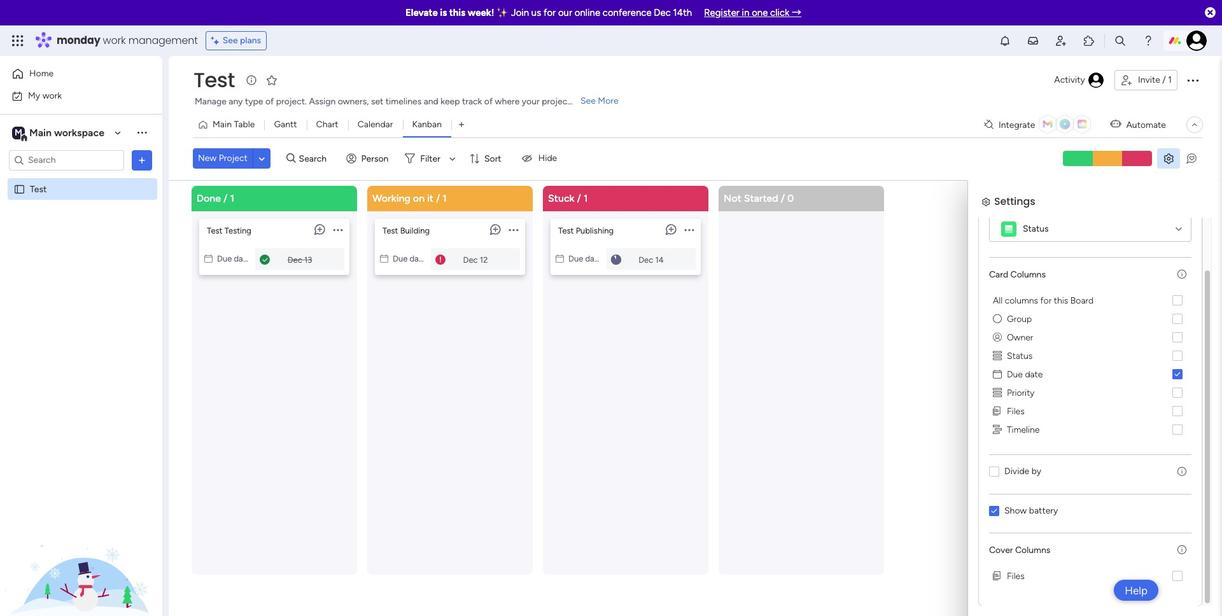Task type: describe. For each thing, give the bounding box(es) containing it.
inbox image
[[1027, 34, 1040, 47]]

track
[[462, 96, 482, 107]]

small timeline column outline image
[[993, 423, 1002, 436]]

1 for stuck / 1
[[584, 192, 588, 204]]

my work
[[28, 90, 62, 101]]

14th
[[673, 7, 692, 18]]

test up manage
[[194, 66, 235, 94]]

2 vertical spatial columns
[[1015, 545, 1051, 556]]

james peterson image
[[1187, 31, 1207, 51]]

date for stuck
[[585, 254, 602, 263]]

calendar button
[[348, 115, 403, 135]]

all columns for this board for the dapulse person column icon for due date option associated with small timeline column outline image's group option the v2 sun outline image
[[993, 382, 1093, 393]]

2 horizontal spatial options image
[[1185, 73, 1201, 88]]

working
[[372, 192, 411, 204]]

select product image
[[11, 34, 24, 47]]

work for my
[[42, 90, 62, 101]]

1 for done / 1
[[230, 192, 234, 204]]

notifications image
[[999, 34, 1012, 47]]

dec 12
[[463, 255, 488, 264]]

show
[[1005, 505, 1027, 516]]

board for the dapulse person column icon for due date option associated with small timeline column outline image's group option the v2 sun outline image
[[1070, 382, 1093, 393]]

show board description image
[[244, 74, 259, 87]]

12
[[480, 255, 488, 264]]

dec for working on it / 1
[[463, 255, 478, 264]]

1 of from the left
[[265, 96, 274, 107]]

your
[[522, 96, 540, 107]]

2 of from the left
[[484, 96, 493, 107]]

stuck / 1
[[548, 192, 588, 204]]

files option for small timeline column outline image
[[989, 489, 1201, 508]]

settings for columns
[[994, 214, 1035, 228]]

on
[[413, 192, 425, 204]]

angle down image
[[259, 154, 265, 163]]

columns for due date option associated with small timeline column outline icon's the dapulse person column icon's group option's the v2 sun outline image
[[1011, 269, 1046, 280]]

due date for working
[[393, 254, 426, 263]]

management
[[128, 33, 198, 48]]

workspace selection element
[[12, 125, 106, 142]]

2 vertical spatial files
[[1007, 571, 1025, 582]]

one
[[752, 7, 768, 18]]

priority option for small timeline column outline image
[[989, 471, 1201, 489]]

click
[[770, 7, 790, 18]]

v2 file column image
[[993, 405, 1002, 418]]

add to favorites image
[[265, 74, 278, 86]]

1 vertical spatial by
[[1031, 553, 1041, 564]]

options image for done / 1
[[333, 219, 343, 241]]

this for card columns v2 info icon's test group
[[1054, 295, 1069, 306]]

v2 info image for card columns
[[1178, 269, 1187, 280]]

files option for small timeline column outline icon
[[989, 402, 1192, 421]]

project
[[542, 96, 571, 107]]

monday
[[57, 33, 100, 48]]

columns for the dapulse person column icon for due date option associated with small timeline column outline image's group option the v2 sun outline image
[[1010, 356, 1045, 367]]

status option for due date option associated with small timeline column outline icon's the dapulse person column icon
[[989, 347, 1192, 365]]

workspace
[[54, 126, 104, 138]]

table
[[234, 119, 255, 130]]

person button
[[341, 149, 396, 169]]

new
[[198, 153, 217, 164]]

gantt
[[274, 119, 297, 130]]

working on it / 1
[[372, 192, 447, 204]]

v2 status outline image for status option related to due date option associated with small timeline column outline icon's the dapulse person column icon
[[993, 349, 1002, 363]]

main for main table
[[213, 119, 232, 130]]

date for done
[[234, 254, 251, 263]]

assign
[[309, 96, 336, 107]]

v2 overdue deadline image
[[435, 253, 446, 265]]

v2 done deadline image
[[260, 253, 270, 265]]

is
[[440, 7, 447, 18]]

invite / 1
[[1138, 74, 1172, 85]]

columns for the dapulse person column icon for due date option associated with small timeline column outline image's group option the v2 sun outline image
[[1004, 382, 1038, 393]]

files for small timeline column outline icon
[[1007, 406, 1025, 417]]

sort
[[484, 153, 501, 164]]

Test field
[[190, 66, 238, 94]]

building
[[400, 226, 430, 235]]

invite
[[1138, 74, 1161, 85]]

see more link
[[579, 95, 620, 108]]

main workspace
[[29, 126, 104, 138]]

card columns for card columns v2 info icon's test group
[[989, 269, 1046, 280]]

dapulse integrations image
[[984, 120, 994, 130]]

conference
[[603, 7, 652, 18]]

group for card columns v2 info icon's test group
[[989, 310, 1192, 439]]

integrate
[[999, 119, 1035, 130]]

group option for due date option associated with small timeline column outline icon's the dapulse person column icon
[[989, 310, 1192, 328]]

my work button
[[8, 86, 137, 106]]

online
[[575, 7, 600, 18]]

calendar
[[358, 119, 393, 130]]

priority option for small timeline column outline icon
[[989, 384, 1192, 402]]

project
[[219, 153, 248, 164]]

see more
[[581, 96, 619, 106]]

help button
[[1114, 580, 1159, 601]]

all for due date option associated with small timeline column outline icon's the dapulse person column icon's group option's the v2 sun outline image
[[993, 295, 1003, 306]]

collapse board header image
[[1190, 120, 1200, 130]]

group for test group corresponding to v2 info image
[[989, 397, 1201, 526]]

columns for due date option associated with small timeline column outline icon's the dapulse person column icon's group option's the v2 sun outline image
[[1005, 295, 1038, 306]]

gantt button
[[264, 115, 307, 135]]

files for small timeline column outline image
[[1007, 493, 1024, 504]]

v2 status outline image for small timeline column outline icon's priority option
[[993, 386, 1002, 400]]

v2 file column image for bottom files option
[[993, 570, 1002, 583]]

more
[[598, 96, 619, 106]]

test for working on it
[[383, 226, 398, 235]]

due date for stuck
[[569, 254, 602, 263]]

main table
[[213, 119, 255, 130]]

filter button
[[400, 149, 460, 169]]

owners,
[[338, 96, 369, 107]]

owner option for the dapulse person column icon for due date option associated with small timeline column outline image's group option
[[989, 415, 1201, 434]]

card for test group corresponding to v2 info image
[[989, 356, 1008, 367]]

this for test group corresponding to v2 info image
[[1054, 382, 1068, 393]]

dec for done / 1
[[288, 255, 302, 264]]

automate
[[1127, 119, 1166, 130]]

register in one click →
[[704, 7, 802, 18]]

main content containing settings
[[169, 158, 1222, 616]]

person
[[361, 153, 389, 164]]

not started / 0
[[724, 192, 794, 204]]

new project
[[198, 153, 248, 164]]

done
[[197, 192, 221, 204]]

done / 1
[[197, 192, 234, 204]]

stuck
[[548, 192, 575, 204]]

Search field
[[296, 150, 334, 168]]

dapulse person column image for due date option associated with small timeline column outline image
[[993, 418, 1001, 431]]

v2 status outline image for status option corresponding to the dapulse person column icon for due date option associated with small timeline column outline image
[[993, 436, 1001, 450]]

1 right it
[[443, 192, 447, 204]]

all for the dapulse person column icon for due date option associated with small timeline column outline image's group option the v2 sun outline image
[[993, 382, 1002, 393]]

0 vertical spatial for
[[544, 7, 556, 18]]

0 horizontal spatial options image
[[136, 154, 148, 166]]

v2 calendar view small outline image for working on it
[[380, 254, 388, 263]]

type
[[245, 96, 263, 107]]

owner option for due date option associated with small timeline column outline icon's the dapulse person column icon's group option
[[989, 328, 1192, 347]]

group option for the dapulse person column icon for due date option associated with small timeline column outline image
[[989, 397, 1201, 415]]

cover
[[989, 545, 1013, 556]]

0 vertical spatial this
[[449, 7, 466, 18]]

group for due date option associated with small timeline column outline image
[[1007, 401, 1032, 412]]

home button
[[8, 64, 137, 84]]

settings for columns
[[994, 194, 1036, 209]]

timeline for small timeline column outline image
[[1007, 512, 1039, 522]]

publishing
[[576, 226, 614, 235]]

test for done
[[207, 226, 222, 235]]

due date option for small timeline column outline icon
[[989, 365, 1192, 384]]

test inside list box
[[30, 184, 47, 195]]

manage
[[195, 96, 227, 107]]

lottie animation element
[[0, 488, 162, 616]]

keep
[[441, 96, 460, 107]]

apps image
[[1083, 34, 1096, 47]]

small timeline column outline image
[[993, 510, 1001, 524]]

test list box
[[0, 176, 162, 372]]



Task type: vqa. For each thing, say whether or not it's contained in the screenshot.
main content
yes



Task type: locate. For each thing, give the bounding box(es) containing it.
help
[[1125, 584, 1148, 597]]

2 vertical spatial v2 status outline image
[[993, 436, 1001, 450]]

row group
[[189, 186, 892, 616]]

see inside see more link
[[581, 96, 596, 106]]

0 vertical spatial v2 calendar view small outline image
[[204, 254, 213, 263]]

see for see more
[[581, 96, 596, 106]]

0 horizontal spatial main
[[29, 126, 52, 138]]

help image
[[1142, 34, 1155, 47]]

files right v2 file column image
[[1007, 406, 1025, 417]]

main for main workspace
[[29, 126, 52, 138]]

due date option
[[989, 365, 1192, 384], [989, 452, 1201, 471]]

main
[[213, 119, 232, 130], [29, 126, 52, 138]]

group for due date option associated with small timeline column outline icon
[[1007, 314, 1032, 324]]

priority for due date option associated with small timeline column outline image
[[1007, 475, 1034, 485]]

0 horizontal spatial work
[[42, 90, 62, 101]]

v2 calendar view small outline image
[[380, 254, 388, 263], [556, 254, 564, 263], [993, 368, 1002, 381]]

1 vertical spatial group option
[[989, 397, 1201, 415]]

test group
[[989, 291, 1192, 439], [989, 379, 1201, 526]]

1 vertical spatial this
[[1054, 295, 1069, 306]]

timeline option
[[989, 421, 1192, 439], [989, 508, 1201, 526]]

1 vertical spatial all columns for this board
[[993, 382, 1093, 393]]

due for working
[[393, 254, 408, 263]]

plans
[[240, 35, 261, 46]]

0 vertical spatial divide by
[[1005, 466, 1042, 477]]

1 vertical spatial files option
[[989, 489, 1201, 508]]

group
[[989, 310, 1192, 439], [989, 397, 1201, 526]]

divide by right v2 status outline image
[[1005, 466, 1042, 477]]

priority option
[[989, 384, 1192, 402], [989, 471, 1201, 489]]

dapulse person column image for due date option associated with small timeline column outline icon
[[993, 331, 1002, 344]]

0 vertical spatial divide
[[1005, 466, 1030, 477]]

options image for stuck / 1
[[685, 219, 694, 241]]

owner for the dapulse person column icon for due date option associated with small timeline column outline image
[[1007, 419, 1033, 430]]

13
[[304, 255, 312, 264]]

→
[[792, 7, 802, 18]]

test building
[[383, 226, 430, 235]]

1 vertical spatial owner
[[1007, 419, 1033, 430]]

1 vertical spatial priority option
[[989, 471, 1201, 489]]

see for see plans
[[223, 35, 238, 46]]

by up show battery on the right bottom of page
[[1032, 466, 1042, 477]]

divide down the show
[[1004, 553, 1029, 564]]

main right workspace icon
[[29, 126, 52, 138]]

and
[[424, 96, 439, 107]]

1 horizontal spatial v2 calendar view small outline image
[[556, 254, 564, 263]]

row group inside "main content"
[[189, 186, 892, 616]]

2 vertical spatial files option
[[989, 567, 1192, 585]]

m
[[15, 127, 22, 138]]

status option for the dapulse person column icon for due date option associated with small timeline column outline image
[[989, 434, 1201, 452]]

1 vertical spatial columns
[[1004, 382, 1038, 393]]

1 horizontal spatial v2 calendar view small outline image
[[993, 455, 1001, 468]]

dec left the 13
[[288, 255, 302, 264]]

/ right it
[[436, 192, 440, 204]]

/ inside button
[[1163, 74, 1166, 85]]

0 vertical spatial owner option
[[989, 328, 1192, 347]]

/ left 0 at the top
[[781, 192, 785, 204]]

0 horizontal spatial kanban
[[412, 119, 442, 130]]

of right track
[[484, 96, 493, 107]]

owner for due date option associated with small timeline column outline icon's the dapulse person column icon
[[1007, 332, 1034, 343]]

card columns
[[989, 269, 1046, 280], [989, 356, 1045, 367]]

see left plans
[[223, 35, 238, 46]]

0 vertical spatial priority
[[1007, 387, 1035, 398]]

board for due date option associated with small timeline column outline icon's the dapulse person column icon's group option's the v2 sun outline image
[[1071, 295, 1094, 306]]

workspace options image
[[136, 126, 148, 139]]

all columns for this board for due date option associated with small timeline column outline icon's the dapulse person column icon's group option's the v2 sun outline image
[[993, 295, 1094, 306]]

work inside button
[[42, 90, 62, 101]]

not
[[724, 192, 742, 204]]

test group for v2 info image
[[989, 379, 1201, 526]]

1 vertical spatial v2 status outline image
[[993, 386, 1002, 400]]

0 vertical spatial all
[[993, 295, 1003, 306]]

see
[[223, 35, 238, 46], [581, 96, 596, 106]]

0 horizontal spatial see
[[223, 35, 238, 46]]

test left building
[[383, 226, 398, 235]]

3 v2 info image from the top
[[1178, 545, 1187, 556]]

1 vertical spatial group
[[1007, 401, 1032, 412]]

it
[[427, 192, 434, 204]]

v2 sun outline image for due date option associated with small timeline column outline icon's the dapulse person column icon's group option
[[993, 312, 1002, 326]]

monday work management
[[57, 33, 198, 48]]

0 vertical spatial v2 info image
[[1178, 269, 1187, 280]]

register in one click → link
[[704, 7, 802, 18]]

join
[[511, 7, 529, 18]]

1 v2 info image from the top
[[1178, 269, 1187, 280]]

0 horizontal spatial v2 calendar view small outline image
[[380, 254, 388, 263]]

1 horizontal spatial see
[[581, 96, 596, 106]]

1 vertical spatial card
[[989, 356, 1008, 367]]

v2 search image
[[286, 152, 296, 166]]

battery
[[1029, 505, 1058, 516]]

0 vertical spatial timeline
[[1007, 424, 1040, 435]]

1 vertical spatial status option
[[989, 434, 1201, 452]]

new project button
[[193, 149, 253, 169]]

v2 file column image up small timeline column outline image
[[993, 492, 1001, 505]]

columns
[[1005, 295, 1038, 306], [1004, 382, 1038, 393]]

1 for invite / 1
[[1168, 74, 1172, 85]]

due for done
[[217, 254, 232, 263]]

1 horizontal spatial kanban
[[989, 252, 1018, 263]]

option
[[0, 178, 162, 180]]

0 vertical spatial group
[[1007, 314, 1032, 324]]

for
[[544, 7, 556, 18], [1041, 295, 1052, 306], [1040, 382, 1051, 393]]

1 vertical spatial card columns
[[989, 356, 1045, 367]]

card for card columns v2 info icon's test group
[[989, 269, 1009, 280]]

v2 calendar view small outline image up v2 file column image
[[993, 368, 1002, 381]]

1 vertical spatial board
[[1070, 382, 1093, 393]]

register
[[704, 7, 740, 18]]

elevate is this week! ✨ join us for our online conference dec 14th
[[406, 7, 692, 18]]

our
[[558, 7, 572, 18]]

timelines
[[386, 96, 422, 107]]

1 vertical spatial divide
[[1004, 553, 1029, 564]]

1 vertical spatial all
[[993, 382, 1002, 393]]

work for monday
[[103, 33, 126, 48]]

work right monday
[[103, 33, 126, 48]]

v2 sun outline image for the dapulse person column icon for due date option associated with small timeline column outline image's group option
[[993, 400, 1001, 413]]

1 right done at the top of page
[[230, 192, 234, 204]]

v2 file column image
[[993, 492, 1001, 505], [993, 570, 1002, 583]]

card columns for test group corresponding to v2 info image
[[989, 356, 1045, 367]]

1 vertical spatial see
[[581, 96, 596, 106]]

v2 calendar view small outline image down test publishing
[[556, 254, 564, 263]]

/ right stuck
[[577, 192, 581, 204]]

activity button
[[1049, 70, 1110, 90]]

0 vertical spatial columns
[[1011, 269, 1046, 280]]

see inside "see plans" button
[[223, 35, 238, 46]]

0 horizontal spatial of
[[265, 96, 274, 107]]

0 vertical spatial owner
[[1007, 332, 1034, 343]]

sort button
[[464, 149, 509, 169]]

show battery
[[1005, 505, 1058, 516]]

date for working
[[410, 254, 426, 263]]

14
[[655, 255, 664, 264]]

test
[[194, 66, 235, 94], [30, 184, 47, 195], [207, 226, 222, 235], [383, 226, 398, 235], [558, 226, 574, 235]]

v2 info image
[[1178, 269, 1187, 280], [1178, 466, 1187, 477], [1178, 545, 1187, 556]]

0 vertical spatial by
[[1032, 466, 1042, 477]]

started
[[744, 192, 778, 204]]

see left more
[[581, 96, 596, 106]]

1 vertical spatial files
[[1007, 493, 1024, 504]]

/ right done at the top of page
[[224, 192, 228, 204]]

testing
[[225, 226, 251, 235]]

invite / 1 button
[[1115, 70, 1178, 90]]

date
[[234, 254, 251, 263], [410, 254, 426, 263], [585, 254, 602, 263], [1025, 369, 1043, 380], [1025, 456, 1042, 467]]

v2 calendar view small outline image for stuck
[[556, 254, 564, 263]]

dec left 14
[[639, 255, 653, 264]]

v2 calendar view small outline image inside due date option
[[993, 368, 1002, 381]]

v2 file column image for small timeline column outline image's files option
[[993, 492, 1001, 505]]

public board image
[[13, 183, 25, 195]]

v2 info image for cover columns
[[1178, 545, 1187, 556]]

timeline option for small timeline column outline image's files option
[[989, 508, 1201, 526]]

timeline for small timeline column outline icon
[[1007, 424, 1040, 435]]

1 horizontal spatial main
[[213, 119, 232, 130]]

all columns for this board
[[993, 295, 1094, 306], [993, 382, 1093, 393]]

1 horizontal spatial of
[[484, 96, 493, 107]]

invite members image
[[1055, 34, 1068, 47]]

lottie animation image
[[0, 488, 162, 616]]

0 vertical spatial options image
[[136, 154, 148, 166]]

by right "cover"
[[1031, 553, 1041, 564]]

add view image
[[459, 120, 464, 130]]

dec 13
[[288, 255, 312, 264]]

dec left 14th
[[654, 7, 671, 18]]

1 vertical spatial settings
[[994, 214, 1035, 228]]

1 vertical spatial priority
[[1007, 475, 1034, 485]]

main table button
[[193, 115, 264, 135]]

kanban inside button
[[412, 119, 442, 130]]

row group containing done
[[189, 186, 892, 616]]

for for due date option associated with small timeline column outline icon
[[1041, 295, 1052, 306]]

1 inside button
[[1168, 74, 1172, 85]]

options image
[[136, 154, 148, 166], [509, 219, 519, 241]]

0 vertical spatial all columns for this board
[[993, 295, 1094, 306]]

1 vertical spatial options image
[[509, 219, 519, 241]]

test left testing
[[207, 226, 222, 235]]

0 horizontal spatial v2 calendar view small outline image
[[204, 254, 213, 263]]

1 vertical spatial due date option
[[989, 452, 1201, 471]]

1 vertical spatial v2 sun outline image
[[993, 400, 1001, 413]]

autopilot image
[[1111, 116, 1121, 132]]

1 vertical spatial dapulse person column image
[[993, 418, 1001, 431]]

see plans
[[223, 35, 261, 46]]

1 vertical spatial v2 info image
[[1178, 466, 1187, 477]]

1 horizontal spatial work
[[103, 33, 126, 48]]

1 right stuck
[[584, 192, 588, 204]]

divide by down the show
[[1004, 553, 1041, 564]]

project.
[[276, 96, 307, 107]]

v2 file column image down "cover"
[[993, 570, 1002, 583]]

due for stuck
[[569, 254, 583, 263]]

0 vertical spatial dapulse person column image
[[993, 331, 1002, 344]]

week!
[[468, 7, 494, 18]]

my
[[28, 90, 40, 101]]

1 vertical spatial v2 file column image
[[993, 570, 1002, 583]]

hide button
[[513, 149, 565, 169]]

/ right invite
[[1163, 74, 1166, 85]]

activity
[[1055, 74, 1085, 85]]

main content
[[169, 158, 1222, 616]]

kanban button
[[403, 115, 451, 135]]

priority for due date option associated with small timeline column outline icon
[[1007, 387, 1035, 398]]

timeline right small timeline column outline icon
[[1007, 424, 1040, 435]]

1 horizontal spatial options image
[[685, 219, 694, 241]]

work right my
[[42, 90, 62, 101]]

options image
[[1185, 73, 1201, 88], [333, 219, 343, 241], [685, 219, 694, 241]]

v2 calendar view small outline image inside due date option
[[993, 455, 1001, 468]]

1 vertical spatial work
[[42, 90, 62, 101]]

2 horizontal spatial v2 calendar view small outline image
[[993, 368, 1002, 381]]

manage any type of project. assign owners, set timelines and keep track of where your project stands.
[[195, 96, 601, 107]]

test testing
[[207, 226, 251, 235]]

0 vertical spatial files
[[1007, 406, 1025, 417]]

chart
[[316, 119, 338, 130]]

in
[[742, 7, 750, 18]]

v2 status outline image inside priority option
[[993, 386, 1002, 400]]

v2 status outline image
[[993, 473, 1001, 487]]

where
[[495, 96, 520, 107]]

1 vertical spatial kanban
[[989, 252, 1018, 263]]

stands.
[[573, 96, 601, 107]]

files down cover columns
[[1007, 571, 1025, 582]]

1 horizontal spatial options image
[[509, 219, 519, 241]]

us
[[532, 7, 541, 18]]

0 vertical spatial group option
[[989, 310, 1192, 328]]

timeline right small timeline column outline image
[[1007, 512, 1039, 522]]

v2 calendar view small outline image
[[204, 254, 213, 263], [993, 455, 1001, 468]]

dec for stuck / 1
[[639, 255, 653, 264]]

0 vertical spatial see
[[223, 35, 238, 46]]

2 vertical spatial this
[[1054, 382, 1068, 393]]

2 vertical spatial for
[[1040, 382, 1051, 393]]

0 vertical spatial v2 sun outline image
[[993, 312, 1002, 326]]

dec left 12 on the left
[[463, 255, 478, 264]]

0 vertical spatial timeline option
[[989, 421, 1192, 439]]

0 vertical spatial board
[[1071, 295, 1094, 306]]

hide
[[538, 153, 557, 164]]

chart button
[[307, 115, 348, 135]]

1 vertical spatial timeline
[[1007, 512, 1039, 522]]

2 vertical spatial v2 info image
[[1178, 545, 1187, 556]]

0 vertical spatial v2 file column image
[[993, 492, 1001, 505]]

arrow down image
[[445, 151, 460, 166]]

dec 14
[[639, 255, 664, 264]]

/ for done
[[224, 192, 228, 204]]

home
[[29, 68, 54, 79]]

v2 calendar view small outline image down test building
[[380, 254, 388, 263]]

group option
[[989, 310, 1192, 328], [989, 397, 1201, 415]]

kanban
[[412, 119, 442, 130], [989, 252, 1018, 263]]

for for due date option associated with small timeline column outline image
[[1040, 382, 1051, 393]]

0 vertical spatial files option
[[989, 402, 1192, 421]]

owner option
[[989, 328, 1192, 347], [989, 415, 1201, 434]]

main inside the "workspace selection" element
[[29, 126, 52, 138]]

main inside button
[[213, 119, 232, 130]]

timeline option for files option related to small timeline column outline icon
[[989, 421, 1192, 439]]

test publishing
[[558, 226, 614, 235]]

divide by
[[1005, 466, 1042, 477], [1004, 553, 1041, 564]]

v2 status outline image
[[993, 349, 1002, 363], [993, 386, 1002, 400], [993, 436, 1001, 450]]

0 vertical spatial status option
[[989, 347, 1192, 365]]

0 vertical spatial kanban
[[412, 119, 442, 130]]

1 vertical spatial v2 calendar view small outline image
[[993, 455, 1001, 468]]

due date for done
[[217, 254, 251, 263]]

set
[[371, 96, 383, 107]]

v2 info image
[[1187, 356, 1196, 367]]

1 right invite
[[1168, 74, 1172, 85]]

due
[[217, 254, 232, 263], [393, 254, 408, 263], [569, 254, 583, 263], [1007, 369, 1023, 380], [1007, 456, 1022, 467]]

v2 calendar view small outline image down test testing
[[204, 254, 213, 263]]

/ for stuck
[[577, 192, 581, 204]]

0 vertical spatial v2 status outline image
[[993, 349, 1002, 363]]

1 vertical spatial timeline option
[[989, 508, 1201, 526]]

columns
[[1011, 269, 1046, 280], [1010, 356, 1045, 367], [1015, 545, 1051, 556]]

1 vertical spatial owner option
[[989, 415, 1201, 434]]

v2 sun outline image
[[993, 312, 1002, 326], [993, 400, 1001, 413]]

test group for card columns v2 info icon
[[989, 291, 1192, 439]]

/ for invite
[[1163, 74, 1166, 85]]

1 vertical spatial columns
[[1010, 356, 1045, 367]]

0 vertical spatial settings
[[994, 194, 1036, 209]]

filter
[[420, 153, 441, 164]]

Search in workspace field
[[27, 153, 106, 167]]

board
[[1071, 295, 1094, 306], [1070, 382, 1093, 393]]

0 vertical spatial card
[[989, 269, 1009, 280]]

0 horizontal spatial options image
[[333, 219, 343, 241]]

see plans button
[[205, 31, 267, 50]]

0 vertical spatial work
[[103, 33, 126, 48]]

test right the public board image
[[30, 184, 47, 195]]

cover columns
[[989, 545, 1051, 556]]

main left table
[[213, 119, 232, 130]]

0 vertical spatial card columns
[[989, 269, 1046, 280]]

1 vertical spatial divide by
[[1004, 553, 1041, 564]]

2 v2 info image from the top
[[1178, 466, 1187, 477]]

1 vertical spatial for
[[1041, 295, 1052, 306]]

of right type
[[265, 96, 274, 107]]

by
[[1032, 466, 1042, 477], [1031, 553, 1041, 564]]

test for stuck
[[558, 226, 574, 235]]

workspace image
[[12, 126, 25, 140]]

0 vertical spatial due date option
[[989, 365, 1192, 384]]

any
[[229, 96, 243, 107]]

timeline
[[1007, 424, 1040, 435], [1007, 512, 1039, 522]]

0 vertical spatial columns
[[1005, 295, 1038, 306]]

due date option for small timeline column outline image
[[989, 452, 1201, 471]]

0
[[788, 192, 794, 204]]

✨
[[497, 7, 509, 18]]

kanban inside "main content"
[[989, 252, 1018, 263]]

divide right v2 status outline image
[[1005, 466, 1030, 477]]

v2 calendar view small outline image up v2 status outline image
[[993, 455, 1001, 468]]

status option
[[989, 347, 1192, 365], [989, 434, 1201, 452]]

files option
[[989, 402, 1192, 421], [989, 489, 1201, 508], [989, 567, 1192, 585]]

test left publishing
[[558, 226, 574, 235]]

elevate
[[406, 7, 438, 18]]

search everything image
[[1114, 34, 1127, 47]]

0 vertical spatial priority option
[[989, 384, 1192, 402]]

dapulse person column image
[[993, 331, 1002, 344], [993, 418, 1001, 431]]

files up the show
[[1007, 493, 1024, 504]]



